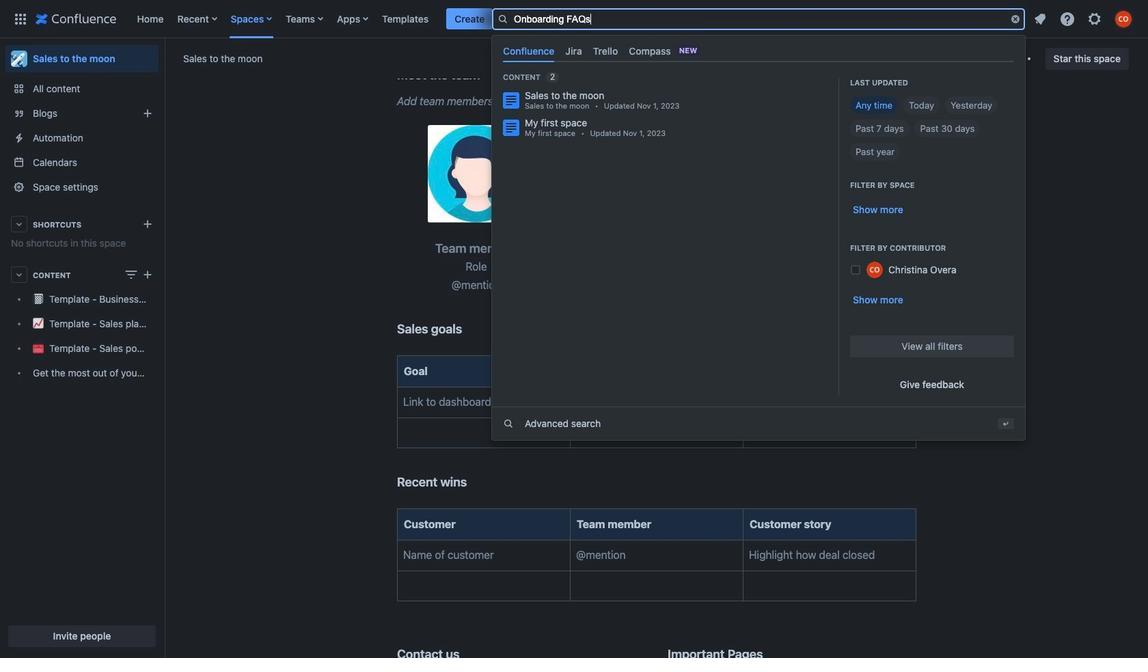 Task type: describe. For each thing, give the bounding box(es) containing it.
page image
[[503, 92, 519, 108]]

1 tab from the left
[[498, 39, 560, 62]]

copy link image
[[939, 50, 956, 67]]

add shortcut image
[[139, 216, 156, 232]]

angie.svg image
[[428, 125, 525, 222]]

collapse sidebar image
[[149, 45, 179, 72]]

edit this page image
[[872, 50, 889, 67]]

list for premium icon
[[1028, 6, 1140, 31]]

change view image
[[123, 267, 139, 283]]

2 tab from the left
[[560, 39, 588, 62]]

create a blog image
[[139, 105, 156, 122]]

appswitcher icon image
[[12, 11, 29, 27]]

3 tab from the left
[[588, 39, 624, 62]]

create a page image
[[139, 267, 156, 283]]

advanced search image
[[503, 418, 514, 429]]

help icon image
[[1059, 11, 1076, 27]]

Search Confluence field
[[492, 8, 1025, 30]]



Task type: vqa. For each thing, say whether or not it's contained in the screenshot.
tree
yes



Task type: locate. For each thing, give the bounding box(es) containing it.
tree inside space element
[[5, 287, 159, 386]]

clear search session image
[[1010, 13, 1021, 24]]

global element
[[8, 0, 791, 38]]

tab
[[498, 39, 560, 62], [560, 39, 588, 62], [588, 39, 624, 62]]

settings icon image
[[1087, 11, 1103, 27]]

1 vertical spatial copy image
[[466, 474, 482, 490]]

banner
[[0, 0, 1148, 440]]

more actions image
[[1016, 50, 1032, 67]]

confluence image
[[36, 11, 117, 27], [36, 11, 117, 27]]

list item
[[447, 8, 493, 30]]

search image
[[498, 13, 509, 24]]

tree
[[5, 287, 159, 386]]

copy image
[[479, 66, 495, 82], [466, 474, 482, 490]]

notification icon image
[[1032, 11, 1049, 27]]

list
[[130, 0, 791, 38], [1028, 6, 1140, 31]]

premium image
[[811, 14, 822, 25]]

tab list
[[498, 39, 1020, 62]]

1 horizontal spatial list
[[1028, 6, 1140, 31]]

0 horizontal spatial list
[[130, 0, 791, 38]]

space element
[[0, 38, 164, 658]]

list item inside global element
[[447, 8, 493, 30]]

None search field
[[492, 8, 1025, 30]]

0 vertical spatial copy image
[[479, 66, 495, 82]]

last updated option group
[[850, 96, 1014, 160]]

list for the appswitcher icon
[[130, 0, 791, 38]]

copy image
[[461, 321, 477, 337], [458, 646, 475, 658], [762, 646, 778, 658]]

page image
[[503, 119, 519, 136]]



